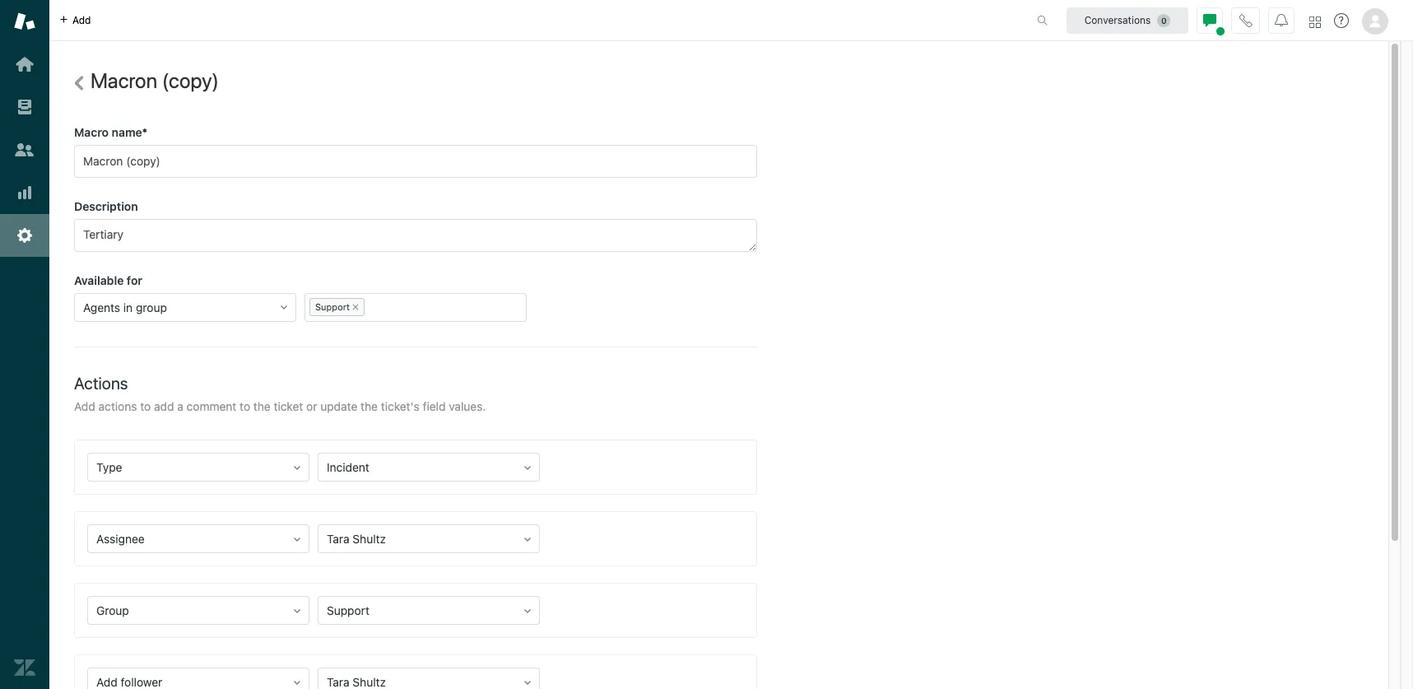 Task type: vqa. For each thing, say whether or not it's contained in the screenshot.
'(opens in a new tab)' image
no



Task type: describe. For each thing, give the bounding box(es) containing it.
main element
[[0, 0, 49, 689]]

notifications image
[[1275, 14, 1288, 27]]

get started image
[[14, 54, 35, 75]]

add button
[[49, 0, 101, 40]]

get help image
[[1334, 13, 1349, 28]]

admin image
[[14, 225, 35, 246]]

zendesk products image
[[1310, 16, 1321, 28]]



Task type: locate. For each thing, give the bounding box(es) containing it.
customers image
[[14, 139, 35, 161]]

reporting image
[[14, 182, 35, 203]]

button displays agent's chat status as online. image
[[1204, 14, 1217, 27]]

zendesk support image
[[14, 11, 35, 32]]

zendesk image
[[14, 657, 35, 678]]

conversations
[[1085, 14, 1151, 26]]

conversations button
[[1067, 7, 1189, 33]]

views image
[[14, 96, 35, 118]]

add
[[72, 14, 91, 26]]



